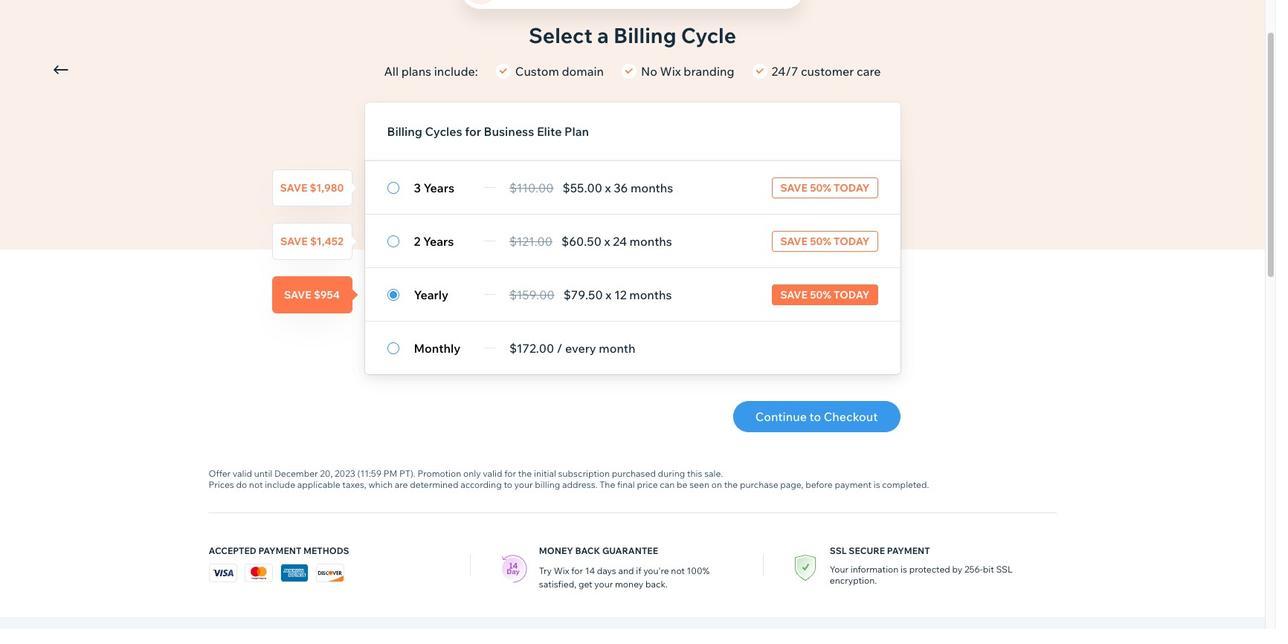 Task type: locate. For each thing, give the bounding box(es) containing it.
0 horizontal spatial valid
[[233, 468, 252, 480]]

money back guarantee
[[539, 546, 658, 557]]

ssl up your
[[830, 546, 847, 557]]

x left 12
[[605, 287, 612, 302]]

is
[[874, 480, 880, 491], [901, 564, 907, 576]]

x for $79.50
[[605, 287, 612, 302]]

the
[[518, 468, 532, 480], [724, 480, 738, 491]]

2 vertical spatial save 50% today
[[780, 288, 870, 302]]

to
[[809, 410, 821, 425], [504, 480, 512, 491]]

0 horizontal spatial ssl
[[830, 546, 847, 557]]

is inside ssl secure payment your information is protected by 256-bit ssl encryption.
[[901, 564, 907, 576]]

2 vertical spatial 50%
[[810, 288, 831, 302]]

0 vertical spatial months
[[631, 180, 673, 195]]

2 50% from the top
[[810, 235, 831, 248]]

years right 3
[[424, 180, 454, 195]]

1 vertical spatial months
[[630, 234, 672, 249]]

payment up protected
[[887, 546, 930, 557]]

secure
[[849, 546, 885, 557]]

months right 24
[[630, 234, 672, 249]]

not left 100%
[[671, 566, 685, 577]]

wix for try
[[554, 566, 569, 577]]

not inside offer valid until december 20, 2023 (11:59 pm pt). promotion only valid for the initial subscription purchased during this sale. prices do not include applicable taxes, which are determined according to your billing address. the final price can be seen on the purchase page, before payment is completed.
[[249, 480, 263, 491]]

not inside try wix for 14 days and if you're not 100% satisfied, get your money back.
[[671, 566, 685, 577]]

$55.00
[[563, 180, 602, 195]]

months right the '36'
[[631, 180, 673, 195]]

1 vertical spatial wix
[[554, 566, 569, 577]]

$110.00
[[509, 180, 554, 195]]

before
[[805, 480, 833, 491]]

get
[[578, 579, 592, 590]]

only
[[463, 468, 481, 480]]

wix right the no
[[660, 64, 681, 79]]

1 vertical spatial 50%
[[810, 235, 831, 248]]

2 vertical spatial today
[[834, 288, 870, 302]]

x
[[605, 180, 611, 195], [604, 234, 610, 249], [605, 287, 612, 302]]

no wix branding
[[641, 64, 734, 79]]

1 50% from the top
[[810, 181, 831, 194]]

ssl right bit
[[996, 564, 1013, 576]]

0 horizontal spatial not
[[249, 480, 263, 491]]

0 horizontal spatial for
[[465, 124, 481, 139]]

payment left "methods"
[[258, 546, 301, 557]]

address.
[[562, 480, 598, 491]]

50% for $1,980
[[810, 181, 831, 194]]

page,
[[780, 480, 803, 491]]

the right on
[[724, 480, 738, 491]]

billing
[[535, 480, 560, 491]]

valid
[[233, 468, 252, 480], [483, 468, 502, 480]]

the left initial on the bottom left of the page
[[518, 468, 532, 480]]

24/7
[[772, 64, 798, 79]]

2 save 50% today from the top
[[780, 235, 870, 248]]

0 vertical spatial not
[[249, 480, 263, 491]]

1 vertical spatial save 50% today
[[780, 235, 870, 248]]

are
[[395, 480, 408, 491]]

1 horizontal spatial for
[[504, 468, 516, 480]]

1 horizontal spatial your
[[594, 579, 613, 590]]

2 vertical spatial months
[[629, 287, 672, 302]]

taxes,
[[342, 480, 366, 491]]

days
[[597, 566, 616, 577]]

for right "according"
[[504, 468, 516, 480]]

save 50% today
[[780, 181, 870, 194], [780, 235, 870, 248], [780, 288, 870, 302]]

0 vertical spatial to
[[809, 410, 821, 425]]

1 horizontal spatial wix
[[660, 64, 681, 79]]

months right 12
[[629, 287, 672, 302]]

0 vertical spatial wix
[[660, 64, 681, 79]]

your left billing
[[514, 480, 533, 491]]

you're
[[643, 566, 669, 577]]

billing left cycles
[[387, 124, 422, 139]]

save 50% today for $954
[[780, 288, 870, 302]]

0 horizontal spatial payment
[[258, 546, 301, 557]]

1 horizontal spatial valid
[[483, 468, 502, 480]]

price
[[637, 480, 658, 491]]

1 today from the top
[[834, 181, 870, 194]]

years
[[424, 180, 454, 195], [423, 234, 454, 249]]

valid right the only
[[483, 468, 502, 480]]

x left 24
[[604, 234, 610, 249]]

0 vertical spatial save 50% today
[[780, 181, 870, 194]]

business
[[484, 124, 534, 139]]

to inside offer valid until december 20, 2023 (11:59 pm pt). promotion only valid for the initial subscription purchased during this sale. prices do not include applicable taxes, which are determined according to your billing address. the final price can be seen on the purchase page, before payment is completed.
[[504, 480, 512, 491]]

1 horizontal spatial not
[[671, 566, 685, 577]]

today
[[834, 181, 870, 194], [834, 235, 870, 248], [834, 288, 870, 302]]

0 horizontal spatial is
[[874, 480, 880, 491]]

not right do
[[249, 480, 263, 491]]

your down days
[[594, 579, 613, 590]]

1 vertical spatial x
[[604, 234, 610, 249]]

12
[[614, 287, 627, 302]]

0 horizontal spatial your
[[514, 480, 533, 491]]

1 valid from the left
[[233, 468, 252, 480]]

continue to checkout button
[[733, 402, 900, 433]]

$172.00
[[509, 341, 554, 356]]

today for $1,980
[[834, 181, 870, 194]]

months for $60.50 x 24 months
[[630, 234, 672, 249]]

wix up the satisfied,
[[554, 566, 569, 577]]

2 today from the top
[[834, 235, 870, 248]]

years right 2
[[423, 234, 454, 249]]

plans
[[401, 64, 431, 79]]

for left 14
[[571, 566, 583, 577]]

all
[[384, 64, 399, 79]]

continue
[[755, 410, 807, 425]]

wix inside try wix for 14 days and if you're not 100% satisfied, get your money back.
[[554, 566, 569, 577]]

1 vertical spatial not
[[671, 566, 685, 577]]

1 vertical spatial billing
[[387, 124, 422, 139]]

until
[[254, 468, 272, 480]]

your
[[514, 480, 533, 491], [594, 579, 613, 590]]

is inside offer valid until december 20, 2023 (11:59 pm pt). promotion only valid for the initial subscription purchased during this sale. prices do not include applicable taxes, which are determined according to your billing address. the final price can be seen on the purchase page, before payment is completed.
[[874, 480, 880, 491]]

save $1,980
[[280, 181, 344, 194]]

1 horizontal spatial to
[[809, 410, 821, 425]]

billing
[[614, 22, 676, 48], [387, 124, 422, 139]]

2 vertical spatial for
[[571, 566, 583, 577]]

your inside try wix for 14 days and if you're not 100% satisfied, get your money back.
[[594, 579, 613, 590]]

0 vertical spatial x
[[605, 180, 611, 195]]

1 vertical spatial years
[[423, 234, 454, 249]]

month
[[599, 341, 635, 356]]

1 vertical spatial your
[[594, 579, 613, 590]]

money
[[539, 546, 573, 557]]

24
[[613, 234, 627, 249]]

1 horizontal spatial payment
[[887, 546, 930, 557]]

guarantee
[[602, 546, 658, 557]]

1 horizontal spatial ssl
[[996, 564, 1013, 576]]

1 vertical spatial today
[[834, 235, 870, 248]]

checkout
[[824, 410, 878, 425]]

3 today from the top
[[834, 288, 870, 302]]

money
[[615, 579, 643, 590]]

0 vertical spatial for
[[465, 124, 481, 139]]

custom domain
[[515, 64, 604, 79]]

monthly
[[414, 341, 461, 356]]

2 vertical spatial x
[[605, 287, 612, 302]]

0 vertical spatial years
[[424, 180, 454, 195]]

1 horizontal spatial is
[[901, 564, 907, 576]]

2 payment from the left
[[887, 546, 930, 557]]

$79.50 x 12 months
[[563, 287, 672, 302]]

billing up the no
[[614, 22, 676, 48]]

during
[[658, 468, 685, 480]]

to right "according"
[[504, 480, 512, 491]]

100%
[[687, 566, 710, 577]]

to right continue
[[809, 410, 821, 425]]

0 vertical spatial is
[[874, 480, 880, 491]]

is right payment on the bottom of the page
[[874, 480, 880, 491]]

accepted payment methods
[[209, 546, 349, 557]]

try
[[539, 566, 552, 577]]

3 50% from the top
[[810, 288, 831, 302]]

for
[[465, 124, 481, 139], [504, 468, 516, 480], [571, 566, 583, 577]]

today for $1,452
[[834, 235, 870, 248]]

0 vertical spatial 50%
[[810, 181, 831, 194]]

2
[[414, 234, 420, 249]]

0 horizontal spatial to
[[504, 480, 512, 491]]

1 save 50% today from the top
[[780, 181, 870, 194]]

0 vertical spatial billing
[[614, 22, 676, 48]]

months
[[631, 180, 673, 195], [630, 234, 672, 249], [629, 287, 672, 302]]

1 vertical spatial for
[[504, 468, 516, 480]]

no
[[641, 64, 657, 79]]

3 save 50% today from the top
[[780, 288, 870, 302]]

for right cycles
[[465, 124, 481, 139]]

satisfied,
[[539, 579, 576, 590]]

0 horizontal spatial wix
[[554, 566, 569, 577]]

wix for no
[[660, 64, 681, 79]]

pt).
[[399, 468, 416, 480]]

care
[[857, 64, 881, 79]]

24/7 customer care
[[772, 64, 881, 79]]

1 vertical spatial to
[[504, 480, 512, 491]]

/
[[557, 341, 563, 356]]

save 50% today for $1,980
[[780, 181, 870, 194]]

payment
[[835, 480, 872, 491]]

for inside try wix for 14 days and if you're not 100% satisfied, get your money back.
[[571, 566, 583, 577]]

2 horizontal spatial for
[[571, 566, 583, 577]]

years for 2 years
[[423, 234, 454, 249]]

months for $55.00 x 36 months
[[631, 180, 673, 195]]

valid left until
[[233, 468, 252, 480]]

x left the '36'
[[605, 180, 611, 195]]

1 horizontal spatial billing
[[614, 22, 676, 48]]

information
[[851, 564, 899, 576]]

is left protected
[[901, 564, 907, 576]]

0 vertical spatial today
[[834, 181, 870, 194]]

try wix for 14 days and if you're not 100% satisfied, get your money back.
[[539, 566, 710, 590]]

0 vertical spatial your
[[514, 480, 533, 491]]

not
[[249, 480, 263, 491], [671, 566, 685, 577]]

1 vertical spatial is
[[901, 564, 907, 576]]

continue to checkout
[[755, 410, 878, 425]]

payment
[[258, 546, 301, 557], [887, 546, 930, 557]]

back.
[[645, 579, 668, 590]]

the
[[599, 480, 615, 491]]

1 vertical spatial ssl
[[996, 564, 1013, 576]]

months for $79.50 x 12 months
[[629, 287, 672, 302]]



Task type: describe. For each thing, give the bounding box(es) containing it.
36
[[614, 180, 628, 195]]

include
[[265, 480, 295, 491]]

3 years
[[414, 180, 454, 195]]

$121.00
[[509, 234, 553, 249]]

3
[[414, 180, 421, 195]]

50% for $954
[[810, 288, 831, 302]]

purchase
[[740, 480, 778, 491]]

branding
[[684, 64, 734, 79]]

can
[[660, 480, 675, 491]]

$60.50
[[561, 234, 601, 249]]

by
[[952, 564, 963, 576]]

1 horizontal spatial the
[[724, 480, 738, 491]]

for for wix
[[571, 566, 583, 577]]

$55.00 x 36 months
[[563, 180, 673, 195]]

completed.
[[882, 480, 929, 491]]

according
[[460, 480, 502, 491]]

2 years
[[414, 234, 454, 249]]

subscription
[[558, 468, 610, 480]]

payment inside ssl secure payment your information is protected by 256-bit ssl encryption.
[[887, 546, 930, 557]]

bit
[[983, 564, 994, 576]]

and
[[618, 566, 634, 577]]

be
[[677, 480, 687, 491]]

determined
[[410, 480, 458, 491]]

today for $954
[[834, 288, 870, 302]]

save $1,452
[[280, 235, 344, 248]]

custom
[[515, 64, 559, 79]]

applicable
[[297, 480, 340, 491]]

purchased
[[612, 468, 656, 480]]

every
[[565, 341, 596, 356]]

sale.
[[704, 468, 723, 480]]

to inside button
[[809, 410, 821, 425]]

$60.50 x 24 months
[[561, 234, 672, 249]]

years for 3 years
[[424, 180, 454, 195]]

pm
[[384, 468, 397, 480]]

seen
[[689, 480, 709, 491]]

$172.00 / every month
[[509, 341, 635, 356]]

this
[[687, 468, 702, 480]]

billing cycles for business elite plan
[[387, 124, 589, 139]]

accepted
[[209, 546, 256, 557]]

1 payment from the left
[[258, 546, 301, 557]]

domain
[[562, 64, 604, 79]]

encryption.
[[830, 576, 877, 587]]

$1,452
[[310, 235, 344, 248]]

methods
[[303, 546, 349, 557]]

promotion
[[418, 468, 461, 480]]

save 50% today for $1,452
[[780, 235, 870, 248]]

x for $55.00
[[605, 180, 611, 195]]

$159.00
[[509, 287, 555, 302]]

which
[[368, 480, 393, 491]]

your inside offer valid until december 20, 2023 (11:59 pm pt). promotion only valid for the initial subscription purchased during this sale. prices do not include applicable taxes, which are determined according to your billing address. the final price can be seen on the purchase page, before payment is completed.
[[514, 480, 533, 491]]

$79.50
[[563, 287, 603, 302]]

for for cycles
[[465, 124, 481, 139]]

0 horizontal spatial billing
[[387, 124, 422, 139]]

save $954
[[284, 288, 340, 302]]

$954
[[314, 288, 340, 302]]

on
[[711, 480, 722, 491]]

december
[[274, 468, 318, 480]]

protected
[[909, 564, 950, 576]]

$1,980
[[310, 181, 344, 194]]

select a billing cycle
[[529, 22, 736, 48]]

initial
[[534, 468, 556, 480]]

do
[[236, 480, 247, 491]]

customer
[[801, 64, 854, 79]]

all plans include:
[[384, 64, 478, 79]]

256-
[[965, 564, 983, 576]]

offer
[[209, 468, 231, 480]]

0 vertical spatial ssl
[[830, 546, 847, 557]]

50% for $1,452
[[810, 235, 831, 248]]

2023
[[335, 468, 355, 480]]

if
[[636, 566, 641, 577]]

plan
[[564, 124, 589, 139]]

select
[[529, 22, 592, 48]]

for inside offer valid until december 20, 2023 (11:59 pm pt). promotion only valid for the initial subscription purchased during this sale. prices do not include applicable taxes, which are determined according to your billing address. the final price can be seen on the purchase page, before payment is completed.
[[504, 468, 516, 480]]

include:
[[434, 64, 478, 79]]

14
[[585, 566, 595, 577]]

offer valid until december 20, 2023 (11:59 pm pt). promotion only valid for the initial subscription purchased during this sale. prices do not include applicable taxes, which are determined according to your billing address. the final price can be seen on the purchase page, before payment is completed.
[[209, 468, 929, 491]]

x for $60.50
[[604, 234, 610, 249]]

yearly
[[414, 287, 449, 302]]

back
[[575, 546, 600, 557]]

(11:59
[[357, 468, 382, 480]]

0 horizontal spatial the
[[518, 468, 532, 480]]

cycle
[[681, 22, 736, 48]]

2 valid from the left
[[483, 468, 502, 480]]



Task type: vqa. For each thing, say whether or not it's contained in the screenshot.


